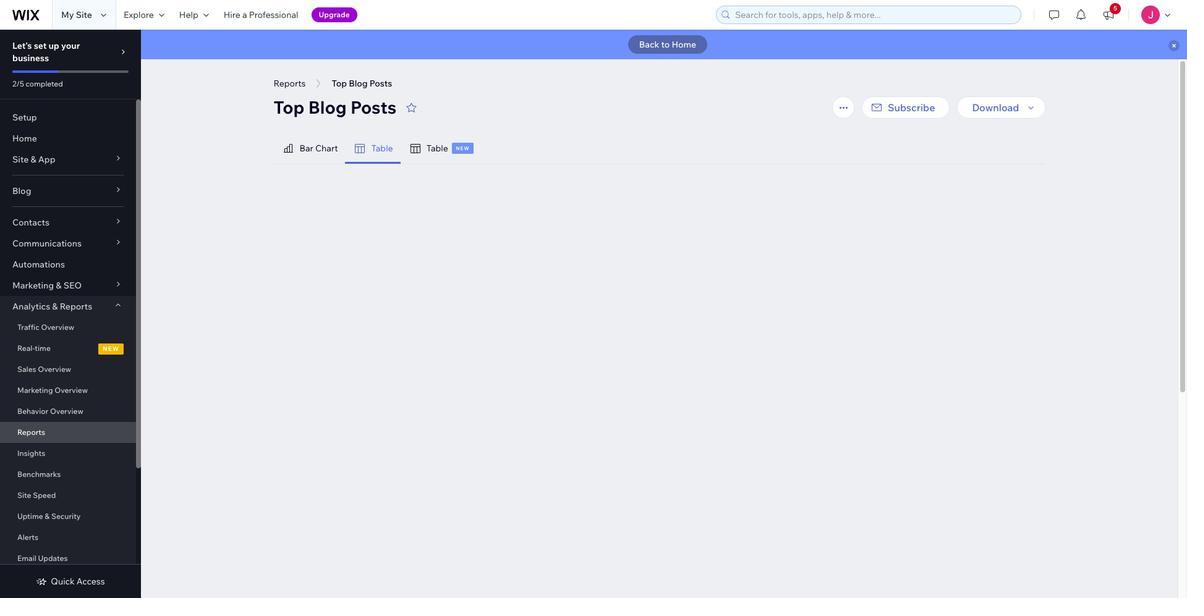 Task type: vqa. For each thing, say whether or not it's contained in the screenshot.
Settings
no



Task type: describe. For each thing, give the bounding box(es) containing it.
back to home button
[[628, 35, 708, 54]]

bar chart button
[[274, 134, 345, 164]]

quick access
[[51, 577, 105, 588]]

a
[[242, 9, 247, 20]]

site & app
[[12, 154, 55, 165]]

1 vertical spatial top
[[274, 97, 305, 118]]

set
[[34, 40, 47, 51]]

back to home alert
[[141, 30, 1188, 59]]

reports for reports link
[[17, 428, 45, 437]]

0 vertical spatial site
[[76, 9, 92, 20]]

analytics & reports
[[12, 301, 92, 312]]

overview for sales overview
[[38, 365, 71, 374]]

email
[[17, 554, 36, 564]]

upgrade
[[319, 10, 350, 19]]

home link
[[0, 128, 136, 149]]

tab list containing bar chart
[[274, 134, 662, 164]]

insights
[[17, 449, 45, 458]]

benchmarks
[[17, 470, 61, 479]]

email updates
[[17, 554, 68, 564]]

home inside the home link
[[12, 133, 37, 144]]

uptime & security link
[[0, 507, 136, 528]]

email updates link
[[0, 549, 136, 570]]

marketing for marketing overview
[[17, 386, 53, 395]]

& for marketing
[[56, 280, 62, 291]]

table button
[[345, 134, 401, 164]]

behavior
[[17, 407, 48, 416]]

& for analytics
[[52, 301, 58, 312]]

subscribe button
[[862, 97, 950, 119]]

traffic overview link
[[0, 317, 136, 338]]

behavior overview
[[17, 407, 83, 416]]

updates
[[38, 554, 68, 564]]

top inside button
[[332, 78, 347, 89]]

my site
[[61, 9, 92, 20]]

site speed link
[[0, 486, 136, 507]]

blog inside popup button
[[12, 186, 31, 197]]

marketing & seo
[[12, 280, 82, 291]]

back to home
[[640, 39, 697, 50]]

traffic overview
[[17, 323, 74, 332]]

1 horizontal spatial blog
[[308, 97, 347, 118]]

table inside button
[[371, 143, 393, 154]]

posts inside button
[[370, 78, 392, 89]]

real-
[[17, 344, 35, 353]]

blog button
[[0, 181, 136, 202]]

up
[[49, 40, 59, 51]]

download
[[973, 101, 1020, 114]]

speed
[[33, 491, 56, 500]]

completed
[[26, 79, 63, 88]]

time
[[35, 344, 51, 353]]

marketing overview
[[17, 386, 88, 395]]

sales overview
[[17, 365, 71, 374]]

hire a professional
[[224, 9, 299, 20]]

1 vertical spatial posts
[[351, 97, 397, 118]]

communications button
[[0, 233, 136, 254]]

site & app button
[[0, 149, 136, 170]]

to
[[662, 39, 670, 50]]

app
[[38, 154, 55, 165]]

bar
[[300, 143, 314, 154]]

communications
[[12, 238, 82, 249]]

marketing & seo button
[[0, 275, 136, 296]]

your
[[61, 40, 80, 51]]

sidebar element
[[0, 30, 141, 599]]

quick access button
[[36, 577, 105, 588]]

back
[[640, 39, 660, 50]]

explore
[[124, 9, 154, 20]]

analytics & reports button
[[0, 296, 136, 317]]

home inside back to home button
[[672, 39, 697, 50]]



Task type: locate. For each thing, give the bounding box(es) containing it.
0 vertical spatial new
[[456, 145, 470, 152]]

1 vertical spatial home
[[12, 133, 37, 144]]

chart
[[315, 143, 338, 154]]

& inside dropdown button
[[56, 280, 62, 291]]

home right to
[[672, 39, 697, 50]]

& inside dropdown button
[[31, 154, 36, 165]]

marketing
[[12, 280, 54, 291], [17, 386, 53, 395]]

let's
[[12, 40, 32, 51]]

security
[[51, 512, 81, 522]]

top blog posts button
[[326, 74, 399, 93]]

analytics
[[12, 301, 50, 312]]

& left seo
[[56, 280, 62, 291]]

site for site speed
[[17, 491, 31, 500]]

overview for marketing overview
[[55, 386, 88, 395]]

overview for behavior overview
[[50, 407, 83, 416]]

top down reports button
[[274, 97, 305, 118]]

& right uptime
[[45, 512, 50, 522]]

marketing up analytics
[[12, 280, 54, 291]]

overview for traffic overview
[[41, 323, 74, 332]]

0 vertical spatial reports
[[274, 78, 306, 89]]

access
[[77, 577, 105, 588]]

1 table from the left
[[371, 143, 393, 154]]

hire
[[224, 9, 241, 20]]

1 vertical spatial marketing
[[17, 386, 53, 395]]

top
[[332, 78, 347, 89], [274, 97, 305, 118]]

site
[[76, 9, 92, 20], [12, 154, 29, 165], [17, 491, 31, 500]]

overview
[[41, 323, 74, 332], [38, 365, 71, 374], [55, 386, 88, 395], [50, 407, 83, 416]]

0 horizontal spatial new
[[103, 345, 119, 353]]

marketing up 'behavior'
[[17, 386, 53, 395]]

1 vertical spatial reports
[[60, 301, 92, 312]]

0 horizontal spatial reports
[[17, 428, 45, 437]]

sales
[[17, 365, 36, 374]]

1 horizontal spatial new
[[456, 145, 470, 152]]

alerts link
[[0, 528, 136, 549]]

new inside tab list
[[456, 145, 470, 152]]

hire a professional link
[[216, 0, 306, 30]]

1 vertical spatial site
[[12, 154, 29, 165]]

help
[[179, 9, 198, 20]]

0 vertical spatial top
[[332, 78, 347, 89]]

overview down analytics & reports
[[41, 323, 74, 332]]

marketing for marketing & seo
[[12, 280, 54, 291]]

2 table from the left
[[427, 143, 448, 154]]

automations link
[[0, 254, 136, 275]]

setup
[[12, 112, 37, 123]]

top blog posts inside button
[[332, 78, 392, 89]]

let's set up your business
[[12, 40, 80, 64]]

1 vertical spatial new
[[103, 345, 119, 353]]

2/5 completed
[[12, 79, 63, 88]]

my
[[61, 9, 74, 20]]

top blog posts
[[332, 78, 392, 89], [274, 97, 397, 118]]

& for site
[[31, 154, 36, 165]]

benchmarks link
[[0, 465, 136, 486]]

top right reports button
[[332, 78, 347, 89]]

0 vertical spatial marketing
[[12, 280, 54, 291]]

quick
[[51, 577, 75, 588]]

site left the app at left top
[[12, 154, 29, 165]]

professional
[[249, 9, 299, 20]]

1 vertical spatial top blog posts
[[274, 97, 397, 118]]

& inside popup button
[[52, 301, 58, 312]]

& left the app at left top
[[31, 154, 36, 165]]

home down setup
[[12, 133, 37, 144]]

reports inside popup button
[[60, 301, 92, 312]]

seo
[[64, 280, 82, 291]]

site right my
[[76, 9, 92, 20]]

subscribe
[[888, 101, 936, 114]]

0 vertical spatial blog
[[349, 78, 368, 89]]

business
[[12, 53, 49, 64]]

upgrade button
[[312, 7, 357, 22]]

table
[[371, 143, 393, 154], [427, 143, 448, 154]]

uptime & security
[[17, 512, 81, 522]]

site speed
[[17, 491, 56, 500]]

1 vertical spatial blog
[[308, 97, 347, 118]]

2/5
[[12, 79, 24, 88]]

1 horizontal spatial table
[[427, 143, 448, 154]]

blog inside button
[[349, 78, 368, 89]]

1 horizontal spatial top
[[332, 78, 347, 89]]

help button
[[172, 0, 216, 30]]

overview down marketing overview link
[[50, 407, 83, 416]]

5 button
[[1096, 0, 1123, 30]]

1 horizontal spatial home
[[672, 39, 697, 50]]

tab list
[[274, 134, 662, 164]]

reports inside button
[[274, 78, 306, 89]]

0 vertical spatial home
[[672, 39, 697, 50]]

2 vertical spatial blog
[[12, 186, 31, 197]]

site inside dropdown button
[[12, 154, 29, 165]]

download button
[[958, 97, 1046, 119]]

alerts
[[17, 533, 38, 543]]

5
[[1114, 4, 1118, 12]]

insights link
[[0, 444, 136, 465]]

0 vertical spatial top blog posts
[[332, 78, 392, 89]]

2 horizontal spatial reports
[[274, 78, 306, 89]]

new inside sidebar element
[[103, 345, 119, 353]]

1 horizontal spatial reports
[[60, 301, 92, 312]]

0 vertical spatial posts
[[370, 78, 392, 89]]

posts
[[370, 78, 392, 89], [351, 97, 397, 118]]

uptime
[[17, 512, 43, 522]]

bar chart
[[300, 143, 338, 154]]

real-time
[[17, 344, 51, 353]]

site inside 'link'
[[17, 491, 31, 500]]

& down marketing & seo
[[52, 301, 58, 312]]

marketing inside dropdown button
[[12, 280, 54, 291]]

2 horizontal spatial blog
[[349, 78, 368, 89]]

reports button
[[268, 74, 312, 93]]

home
[[672, 39, 697, 50], [12, 133, 37, 144]]

contacts button
[[0, 212, 136, 233]]

0 horizontal spatial top
[[274, 97, 305, 118]]

marketing overview link
[[0, 380, 136, 401]]

contacts
[[12, 217, 49, 228]]

2 vertical spatial site
[[17, 491, 31, 500]]

new
[[456, 145, 470, 152], [103, 345, 119, 353]]

0 horizontal spatial blog
[[12, 186, 31, 197]]

reports link
[[0, 423, 136, 444]]

Search for tools, apps, help & more... field
[[732, 6, 1018, 24]]

&
[[31, 154, 36, 165], [56, 280, 62, 291], [52, 301, 58, 312], [45, 512, 50, 522]]

0 horizontal spatial table
[[371, 143, 393, 154]]

sales overview link
[[0, 359, 136, 380]]

reports for reports button
[[274, 78, 306, 89]]

site left speed
[[17, 491, 31, 500]]

automations
[[12, 259, 65, 270]]

reports
[[274, 78, 306, 89], [60, 301, 92, 312], [17, 428, 45, 437]]

overview down sales overview link
[[55, 386, 88, 395]]

traffic
[[17, 323, 39, 332]]

behavior overview link
[[0, 401, 136, 423]]

site for site & app
[[12, 154, 29, 165]]

0 horizontal spatial home
[[12, 133, 37, 144]]

setup link
[[0, 107, 136, 128]]

2 vertical spatial reports
[[17, 428, 45, 437]]

overview up the marketing overview at the left bottom of page
[[38, 365, 71, 374]]

& for uptime
[[45, 512, 50, 522]]

blog
[[349, 78, 368, 89], [308, 97, 347, 118], [12, 186, 31, 197]]



